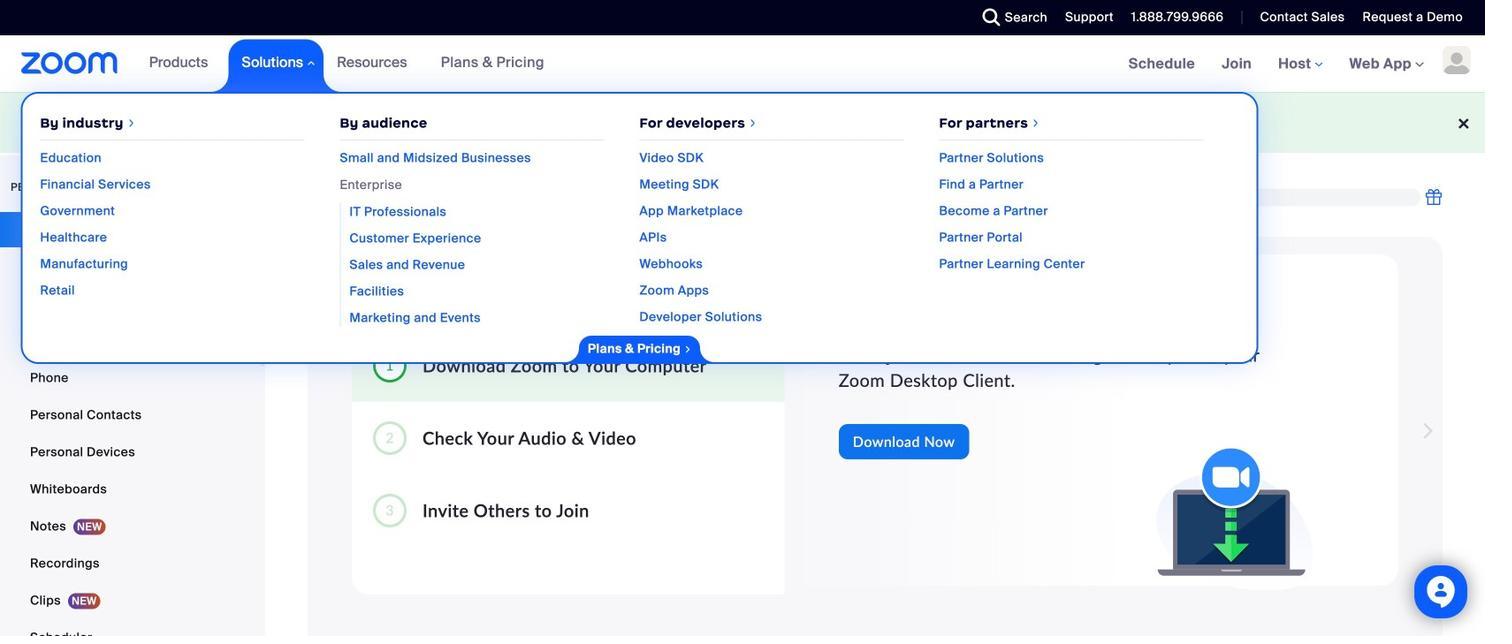 Task type: describe. For each thing, give the bounding box(es) containing it.
product information navigation
[[21, 35, 1258, 364]]

personal menu menu
[[0, 212, 260, 636]]

next image
[[1412, 414, 1437, 449]]



Task type: vqa. For each thing, say whether or not it's contained in the screenshot.
product information navigation
yes



Task type: locate. For each thing, give the bounding box(es) containing it.
profile picture image
[[1443, 46, 1471, 74]]

zoom logo image
[[21, 52, 118, 74]]

meetings navigation
[[1115, 35, 1485, 93]]

footer
[[0, 92, 1485, 153]]

banner
[[0, 35, 1485, 364]]



